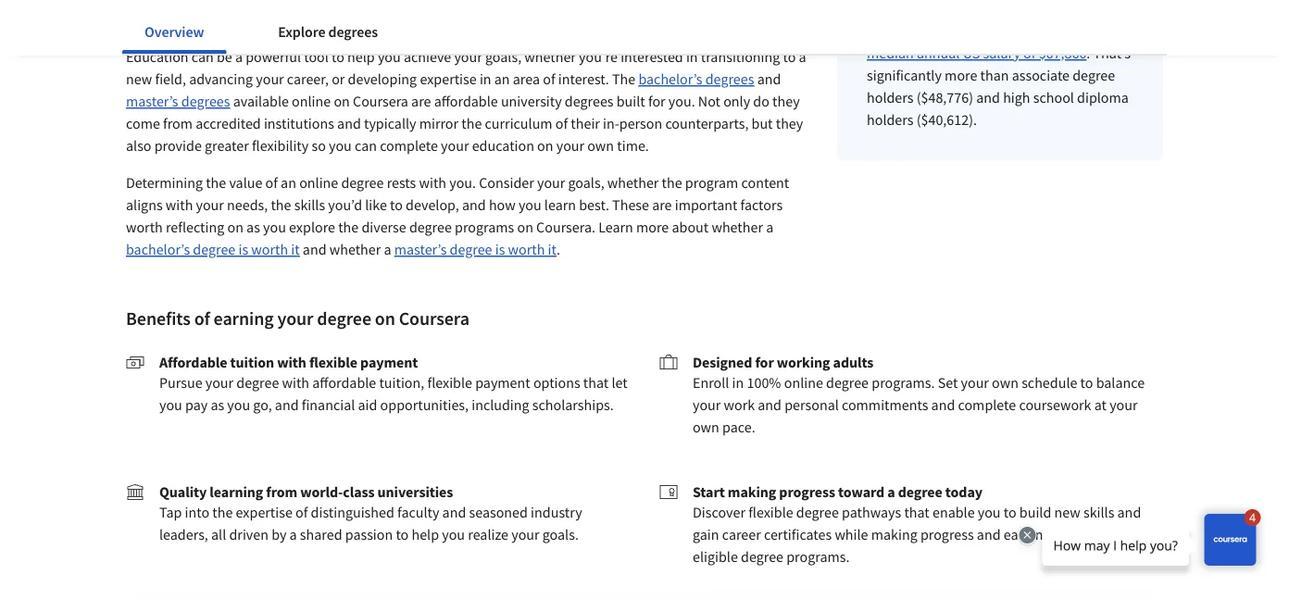 Task type: vqa. For each thing, say whether or not it's contained in the screenshot.
Education can be a powerful tool to help you achieve your goals, whether you're interested in transitioning to a new field, advancing your career, or developing expertise in an area of interest. The
yes



Task type: describe. For each thing, give the bounding box(es) containing it.
1 horizontal spatial in
[[686, 47, 698, 66]]

from inside quality learning from world-class universities tap into the expertise of distinguished faculty and seasoned industry leaders, all driven by a shared passion to help you realize your goals.
[[266, 483, 298, 501]]

rests
[[387, 173, 416, 192]]

bachelor's inside bachelor's degrees and master's degrees
[[639, 70, 703, 88]]

0 vertical spatial they
[[773, 92, 800, 110]]

reflecting
[[166, 218, 224, 236]]

2 is from the left
[[495, 240, 505, 259]]

expertise inside education can be a powerful tool to help you achieve your goals, whether you're interested in transitioning to a new field, advancing your career, or developing expertise in an area of interest. the
[[420, 70, 477, 88]]

for inside designed for working adults enroll in 100% online degree programs. set your own schedule to balance your work and personal commitments and complete coursework at your own pace.
[[755, 353, 774, 372]]

area
[[513, 70, 540, 88]]

provide
[[154, 136, 202, 155]]

help inside education can be a powerful tool to help you achieve your goals, whether you're interested in transitioning to a new field, advancing your career, or developing expertise in an area of interest. the
[[347, 47, 375, 66]]

enable
[[933, 503, 975, 522]]

built
[[617, 92, 645, 110]]

your inside quality learning from world-class universities tap into the expertise of distinguished faculty and seasoned industry leaders, all driven by a shared passion to help you realize your goals.
[[512, 525, 540, 544]]

new inside education can be a powerful tool to help you achieve your goals, whether you're interested in transitioning to a new field, advancing your career, or developing expertise in an area of interest. the
[[126, 70, 152, 88]]

designed for working adults enroll in 100% online degree programs. set your own schedule to balance your work and personal commitments and complete coursework at your own pace.
[[693, 353, 1145, 437]]

earn
[[1087, 22, 1114, 40]]

pursue
[[159, 374, 202, 392]]

gain
[[693, 525, 719, 544]]

schedule
[[1022, 374, 1078, 392]]

earn a median annual us salary of $67,860
[[867, 22, 1125, 62]]

transitioning
[[701, 47, 780, 66]]

skills inside the determining the value of an online degree rests with you. consider your goals, whether the program content aligns with your needs, the skills you'd like to develop, and how you learn best. these are important factors worth reflecting on as you explore the diverse degree programs on coursera. learn more about whether a bachelor's degree is worth it and whether a master's degree is worth it .
[[294, 196, 325, 214]]

bachelor's degrees link
[[639, 70, 754, 88]]

you down pursue
[[159, 396, 182, 414]]

faculty
[[397, 503, 439, 522]]

($40,612).
[[917, 110, 977, 129]]

scholarships.
[[532, 396, 614, 414]]

education
[[126, 47, 189, 66]]

degree inside designed for working adults enroll in 100% online degree programs. set your own schedule to balance your work and personal commitments and complete coursework at your own pace.
[[826, 374, 869, 392]]

to inside designed for working adults enroll in 100% online degree programs. set your own schedule to balance your work and personal commitments and complete coursework at your own pace.
[[1081, 374, 1093, 392]]

distinguished
[[311, 503, 394, 522]]

complete inside available online on coursera are affordable university degrees built for you. not only do they come from accredited institutions and typically mirror the curriculum of their in-person counterparts, but they also provide greater flexibility so you can complete your education on your own time.
[[380, 136, 438, 155]]

your right set
[[961, 374, 989, 392]]

person
[[619, 114, 662, 133]]

earning inside 'start making progress toward a degree today discover flexible degree pathways that enable you to build new skills and gain career certificates while making progress and earning credit toward eligible degree programs.'
[[1004, 525, 1051, 544]]

factors
[[741, 196, 783, 214]]

and inside . that's significantly more than associate degree holders ($48,776) and high school diploma holders ($40,612).
[[977, 88, 1000, 107]]

industry
[[531, 503, 582, 522]]

a down diverse
[[384, 240, 391, 259]]

build
[[1020, 503, 1052, 522]]

significantly
[[867, 66, 942, 85]]

about
[[672, 218, 709, 236]]

tab list containing overview
[[122, 9, 430, 54]]

also
[[126, 136, 151, 155]]

overview
[[144, 22, 204, 41]]

programs. inside designed for working adults enroll in 100% online degree programs. set your own schedule to balance your work and personal commitments and complete coursework at your own pace.
[[872, 374, 935, 392]]

whether down diverse
[[330, 240, 381, 259]]

benefits of earning your degree on coursera
[[126, 306, 470, 330]]

leaders,
[[159, 525, 208, 544]]

0 horizontal spatial earning
[[214, 306, 274, 330]]

powerful
[[246, 47, 301, 66]]

including
[[472, 396, 529, 414]]

your up reflecting
[[196, 196, 224, 214]]

overview button
[[122, 9, 226, 54]]

master's degree is worth it link
[[394, 240, 557, 259]]

determining
[[126, 173, 203, 192]]

with down determining
[[166, 196, 193, 214]]

your down "mirror" at the left
[[441, 136, 469, 155]]

expertise inside quality learning from world-class universities tap into the expertise of distinguished faculty and seasoned industry leaders, all driven by a shared passion to help you realize your goals.
[[236, 503, 293, 522]]

to right tool
[[332, 47, 345, 66]]

develop,
[[406, 196, 459, 214]]

school
[[1033, 88, 1074, 107]]

on down or
[[334, 92, 350, 110]]

career,
[[287, 70, 329, 88]]

the
[[612, 70, 636, 88]]

degree up enable
[[898, 483, 943, 501]]

master's degrees link
[[126, 92, 230, 110]]

1 horizontal spatial toward
[[1093, 525, 1137, 544]]

. inside . that's significantly more than associate degree holders ($48,776) and high school diploma holders ($40,612).
[[1087, 44, 1091, 62]]

an inside the determining the value of an online degree rests with you. consider your goals, whether the program content aligns with your needs, the skills you'd like to develop, and how you learn best. these are important factors worth reflecting on as you explore the diverse degree programs on coursera. learn more about whether a bachelor's degree is worth it and whether a master's degree is worth it .
[[281, 173, 296, 192]]

you inside education can be a powerful tool to help you achieve your goals, whether you're interested in transitioning to a new field, advancing your career, or developing expertise in an area of interest. the
[[378, 47, 401, 66]]

bachelor's degrees and master's degrees
[[126, 70, 781, 110]]

whether up "these" on the top of the page
[[607, 173, 659, 192]]

degree up certificates on the bottom right
[[796, 503, 839, 522]]

with up develop,
[[419, 173, 447, 192]]

at
[[1095, 396, 1107, 414]]

of inside earn a median annual us salary of $67,860
[[1024, 44, 1036, 62]]

determining the value of an online degree rests with you. consider your goals, whether the program content aligns with your needs, the skills you'd like to develop, and how you learn best. these are important factors worth reflecting on as you explore the diverse degree programs on coursera. learn more about whether a bachelor's degree is worth it and whether a master's degree is worth it .
[[126, 173, 789, 259]]

can inside available online on coursera are affordable university degrees built for you. not only do they come from accredited institutions and typically mirror the curriculum of their in-person counterparts, but they also provide greater flexibility so you can complete your education on your own time.
[[355, 136, 377, 155]]

do
[[753, 92, 770, 110]]

a inside quality learning from world-class universities tap into the expertise of distinguished faculty and seasoned industry leaders, all driven by a shared passion to help you realize your goals.
[[290, 525, 297, 544]]

aligns
[[126, 196, 163, 214]]

into
[[185, 503, 209, 522]]

options
[[533, 374, 580, 392]]

your down powerful
[[256, 70, 284, 88]]

2 horizontal spatial worth
[[508, 240, 545, 259]]

commitments
[[842, 396, 928, 414]]

flexibility
[[252, 136, 309, 155]]

while
[[835, 525, 868, 544]]

accredited
[[196, 114, 261, 133]]

these
[[612, 196, 649, 214]]

that inside 'start making progress toward a degree today discover flexible degree pathways that enable you to build new skills and gain career certificates while making progress and earning credit toward eligible degree programs.'
[[904, 503, 930, 522]]

curriculum
[[485, 114, 553, 133]]

degrees down advancing
[[181, 92, 230, 110]]

university
[[501, 92, 562, 110]]

you. inside the determining the value of an online degree rests with you. consider your goals, whether the program content aligns with your needs, the skills you'd like to develop, and how you learn best. these are important factors worth reflecting on as you explore the diverse degree programs on coursera. learn more about whether a bachelor's degree is worth it and whether a master's degree is worth it .
[[449, 173, 476, 192]]

100%
[[747, 374, 781, 392]]

that inside affordable tuition with flexible payment pursue your degree with affordable tuition, flexible payment options that let you pay as you go, and financial aid opportunities, including scholarships.
[[583, 374, 609, 392]]

own inside available online on coursera are affordable university degrees built for you. not only do they come from accredited institutions and typically mirror the curriculum of their in-person counterparts, but they also provide greater flexibility so you can complete your education on your own time.
[[587, 136, 614, 155]]

start
[[693, 483, 725, 501]]

and inside bachelor's degrees and master's degrees
[[757, 70, 781, 88]]

on up affordable tuition with flexible payment pursue your degree with affordable tuition, flexible payment options that let you pay as you go, and financial aid opportunities, including scholarships.
[[375, 306, 395, 330]]

coursera inside available online on coursera are affordable university degrees built for you. not only do they come from accredited institutions and typically mirror the curriculum of their in-person counterparts, but they also provide greater flexibility so you can complete your education on your own time.
[[353, 92, 408, 110]]

0 vertical spatial progress
[[779, 483, 835, 501]]

tuition,
[[379, 374, 424, 392]]

$67,860
[[1039, 44, 1087, 62]]

of inside available online on coursera are affordable university degrees built for you. not only do they come from accredited institutions and typically mirror the curriculum of their in-person counterparts, but they also provide greater flexibility so you can complete your education on your own time.
[[556, 114, 568, 133]]

universities
[[378, 483, 453, 501]]

available
[[233, 92, 289, 110]]

1 is from the left
[[239, 240, 248, 259]]

on left coursera.
[[517, 218, 533, 236]]

goals, inside education can be a powerful tool to help you achieve your goals, whether you're interested in transitioning to a new field, advancing your career, or developing expertise in an area of interest. the
[[485, 47, 522, 66]]

a right transitioning
[[799, 47, 806, 66]]

whether inside education can be a powerful tool to help you achieve your goals, whether you're interested in transitioning to a new field, advancing your career, or developing expertise in an area of interest. the
[[525, 47, 576, 66]]

enroll
[[693, 374, 729, 392]]

you inside 'start making progress toward a degree today discover flexible degree pathways that enable you to build new skills and gain career certificates while making progress and earning credit toward eligible degree programs.'
[[978, 503, 1001, 522]]

affordable tuition with flexible payment pursue your degree with affordable tuition, flexible payment options that let you pay as you go, and financial aid opportunities, including scholarships.
[[159, 353, 628, 414]]

degree down reflecting
[[193, 240, 236, 259]]

balance
[[1096, 374, 1145, 392]]

field,
[[155, 70, 186, 88]]

degree inside affordable tuition with flexible payment pursue your degree with affordable tuition, flexible payment options that let you pay as you go, and financial aid opportunities, including scholarships.
[[236, 374, 279, 392]]

tap
[[159, 503, 182, 522]]

bachelor's degree is worth it link
[[126, 240, 300, 259]]

1 horizontal spatial progress
[[921, 525, 974, 544]]

high
[[1003, 88, 1031, 107]]

programs. inside 'start making progress toward a degree today discover flexible degree pathways that enable you to build new skills and gain career certificates while making progress and earning credit toward eligible degree programs.'
[[787, 548, 850, 566]]

for inside available online on coursera are affordable university degrees built for you. not only do they come from accredited institutions and typically mirror the curriculum of their in-person counterparts, but they also provide greater flexibility so you can complete your education on your own time.
[[648, 92, 666, 110]]

master's inside bachelor's degrees and master's degrees
[[126, 92, 178, 110]]

explore degrees
[[278, 22, 378, 41]]

you inside available online on coursera are affordable university degrees built for you. not only do they come from accredited institutions and typically mirror the curriculum of their in-person counterparts, but they also provide greater flexibility so you can complete your education on your own time.
[[329, 136, 352, 155]]

skills inside 'start making progress toward a degree today discover flexible degree pathways that enable you to build new skills and gain career certificates while making progress and earning credit toward eligible degree programs.'
[[1084, 503, 1115, 522]]

1 horizontal spatial worth
[[251, 240, 288, 259]]

online inside designed for working adults enroll in 100% online degree programs. set your own schedule to balance your work and personal commitments and complete coursework at your own pace.
[[784, 374, 823, 392]]

as inside affordable tuition with flexible payment pursue your degree with affordable tuition, flexible payment options that let you pay as you go, and financial aid opportunities, including scholarships.
[[211, 396, 224, 414]]

2 horizontal spatial own
[[992, 374, 1019, 392]]

program
[[685, 173, 739, 192]]

typically
[[364, 114, 416, 133]]

more inside the determining the value of an online degree rests with you. consider your goals, whether the program content aligns with your needs, the skills you'd like to develop, and how you learn best. these are important factors worth reflecting on as you explore the diverse degree programs on coursera. learn more about whether a bachelor's degree is worth it and whether a master's degree is worth it .
[[636, 218, 669, 236]]

affordable inside available online on coursera are affordable university degrees built for you. not only do they come from accredited institutions and typically mirror the curriculum of their in-person counterparts, but they also provide greater flexibility so you can complete your education on your own time.
[[434, 92, 498, 110]]

the inside available online on coursera are affordable university degrees built for you. not only do they come from accredited institutions and typically mirror the curriculum of their in-person counterparts, but they also provide greater flexibility so you can complete your education on your own time.
[[462, 114, 482, 133]]

0 horizontal spatial flexible
[[309, 353, 357, 372]]

discover
[[693, 503, 746, 522]]

a down factors
[[766, 218, 774, 236]]

financial
[[302, 396, 355, 414]]

shared
[[300, 525, 342, 544]]

advancing
[[189, 70, 253, 88]]

of inside quality learning from world-class universities tap into the expertise of distinguished faculty and seasoned industry leaders, all driven by a shared passion to help you realize your goals.
[[296, 503, 308, 522]]

an inside education can be a powerful tool to help you achieve your goals, whether you're interested in transitioning to a new field, advancing your career, or developing expertise in an area of interest. the
[[494, 70, 510, 88]]

degree down programs
[[450, 240, 492, 259]]

eligible
[[693, 548, 738, 566]]

learn
[[599, 218, 633, 236]]

how
[[489, 196, 516, 214]]

whether down factors
[[712, 218, 763, 236]]

benefits
[[126, 306, 191, 330]]

degrees inside button
[[328, 22, 378, 41]]

seasoned
[[469, 503, 528, 522]]

1 vertical spatial coursera
[[399, 306, 470, 330]]

your down balance
[[1110, 396, 1138, 414]]

degree down develop,
[[409, 218, 452, 236]]

your down enroll
[[693, 396, 721, 414]]



Task type: locate. For each thing, give the bounding box(es) containing it.
0 vertical spatial .
[[1087, 44, 1091, 62]]

flexible up certificates on the bottom right
[[749, 503, 793, 522]]

go,
[[253, 396, 272, 414]]

value
[[229, 173, 262, 192]]

earning up tuition
[[214, 306, 274, 330]]

1 horizontal spatial help
[[412, 525, 439, 544]]

an down the flexibility
[[281, 173, 296, 192]]

and
[[757, 70, 781, 88], [977, 88, 1000, 107], [337, 114, 361, 133], [462, 196, 486, 214], [303, 240, 327, 259], [275, 396, 299, 414], [758, 396, 782, 414], [931, 396, 955, 414], [442, 503, 466, 522], [1118, 503, 1141, 522], [977, 525, 1001, 544]]

the right "mirror" at the left
[[462, 114, 482, 133]]

expertise down achieve
[[420, 70, 477, 88]]

2 vertical spatial flexible
[[749, 503, 793, 522]]

let
[[612, 374, 628, 392]]

in left area
[[480, 70, 491, 88]]

for right built
[[648, 92, 666, 110]]

1 vertical spatial making
[[871, 525, 918, 544]]

affordable
[[159, 353, 227, 372]]

1 vertical spatial own
[[992, 374, 1019, 392]]

payment
[[360, 353, 418, 372], [475, 374, 531, 392]]

1 horizontal spatial affordable
[[434, 92, 498, 110]]

pathways
[[842, 503, 901, 522]]

1 horizontal spatial complete
[[958, 396, 1016, 414]]

of inside education can be a powerful tool to help you achieve your goals, whether you're interested in transitioning to a new field, advancing your career, or developing expertise in an area of interest. the
[[543, 70, 555, 88]]

1 horizontal spatial .
[[1087, 44, 1091, 62]]

interested
[[621, 47, 683, 66]]

of right area
[[543, 70, 555, 88]]

payment up including
[[475, 374, 531, 392]]

more
[[945, 66, 978, 85], [636, 218, 669, 236]]

a inside earn a median annual us salary of $67,860
[[1117, 22, 1125, 40]]

0 horizontal spatial toward
[[838, 483, 885, 501]]

a inside 'start making progress toward a degree today discover flexible degree pathways that enable you to build new skills and gain career certificates while making progress and earning credit toward eligible degree programs.'
[[888, 483, 895, 501]]

1 horizontal spatial that
[[904, 503, 930, 522]]

progress
[[779, 483, 835, 501], [921, 525, 974, 544]]

as
[[246, 218, 260, 236], [211, 396, 224, 414]]

affordable inside affordable tuition with flexible payment pursue your degree with affordable tuition, flexible payment options that let you pay as you go, and financial aid opportunities, including scholarships.
[[312, 374, 376, 392]]

an left area
[[494, 70, 510, 88]]

1 holders from the top
[[867, 88, 914, 107]]

more inside . that's significantly more than associate degree holders ($48,776) and high school diploma holders ($40,612).
[[945, 66, 978, 85]]

it down coursera.
[[548, 240, 557, 259]]

set
[[938, 374, 958, 392]]

from left world-
[[266, 483, 298, 501]]

certificates
[[764, 525, 832, 544]]

1 horizontal spatial skills
[[1084, 503, 1115, 522]]

1 vertical spatial goals,
[[568, 173, 605, 192]]

tab list
[[122, 9, 430, 54]]

to inside quality learning from world-class universities tap into the expertise of distinguished faculty and seasoned industry leaders, all driven by a shared passion to help you realize your goals.
[[396, 525, 409, 544]]

of up associate on the top
[[1024, 44, 1036, 62]]

help
[[347, 47, 375, 66], [412, 525, 439, 544]]

to left build
[[1004, 503, 1017, 522]]

goals,
[[485, 47, 522, 66], [568, 173, 605, 192]]

opportunities,
[[380, 396, 469, 414]]

0 vertical spatial goals,
[[485, 47, 522, 66]]

driven
[[229, 525, 269, 544]]

help inside quality learning from world-class universities tap into the expertise of distinguished faculty and seasoned industry leaders, all driven by a shared passion to help you realize your goals.
[[412, 525, 439, 544]]

1 horizontal spatial it
[[548, 240, 557, 259]]

that's
[[1093, 44, 1131, 62]]

is
[[239, 240, 248, 259], [495, 240, 505, 259]]

you right the how
[[519, 196, 542, 214]]

expertise up the by
[[236, 503, 293, 522]]

0 horizontal spatial programs.
[[787, 548, 850, 566]]

help down "faculty"
[[412, 525, 439, 544]]

of right "benefits"
[[194, 306, 210, 330]]

you right so
[[329, 136, 352, 155]]

0 horizontal spatial payment
[[360, 353, 418, 372]]

1 horizontal spatial for
[[755, 353, 774, 372]]

1 vertical spatial flexible
[[427, 374, 472, 392]]

your up learn
[[537, 173, 565, 192]]

own
[[587, 136, 614, 155], [992, 374, 1019, 392], [693, 418, 720, 437]]

0 vertical spatial for
[[648, 92, 666, 110]]

goals, up best.
[[568, 173, 605, 192]]

degree up affordable tuition with flexible payment pursue your degree with affordable tuition, flexible payment options that let you pay as you go, and financial aid opportunities, including scholarships.
[[317, 306, 371, 330]]

1 vertical spatial toward
[[1093, 525, 1137, 544]]

affordable up financial
[[312, 374, 376, 392]]

degree up the diploma at the top of page
[[1073, 66, 1115, 85]]

0 vertical spatial coursera
[[353, 92, 408, 110]]

0 vertical spatial can
[[192, 47, 214, 66]]

degrees
[[328, 22, 378, 41], [706, 70, 754, 88], [181, 92, 230, 110], [565, 92, 614, 110]]

your down seasoned on the left bottom of page
[[512, 525, 540, 544]]

tool
[[304, 47, 329, 66]]

world-
[[300, 483, 343, 501]]

complete
[[380, 136, 438, 155], [958, 396, 1016, 414]]

degrees up their
[[565, 92, 614, 110]]

best.
[[579, 196, 609, 214]]

content
[[742, 173, 789, 192]]

0 horizontal spatial .
[[557, 240, 560, 259]]

0 vertical spatial expertise
[[420, 70, 477, 88]]

flexible
[[309, 353, 357, 372], [427, 374, 472, 392], [749, 503, 793, 522]]

1 horizontal spatial expertise
[[420, 70, 477, 88]]

you down today
[[978, 503, 1001, 522]]

worth
[[126, 218, 163, 236], [251, 240, 288, 259], [508, 240, 545, 259]]

bachelor's inside the determining the value of an online degree rests with you. consider your goals, whether the program content aligns with your needs, the skills you'd like to develop, and how you learn best. these are important factors worth reflecting on as you explore the diverse degree programs on coursera. learn more about whether a bachelor's degree is worth it and whether a master's degree is worth it .
[[126, 240, 190, 259]]

to right transitioning
[[783, 47, 796, 66]]

of right value
[[265, 173, 278, 192]]

1 it from the left
[[291, 240, 300, 259]]

only
[[724, 92, 750, 110]]

0 vertical spatial holders
[[867, 88, 914, 107]]

master's inside the determining the value of an online degree rests with you. consider your goals, whether the program content aligns with your needs, the skills you'd like to develop, and how you learn best. these are important factors worth reflecting on as you explore the diverse degree programs on coursera. learn more about whether a bachelor's degree is worth it and whether a master's degree is worth it .
[[394, 240, 447, 259]]

1 vertical spatial you.
[[449, 173, 476, 192]]

1 horizontal spatial is
[[495, 240, 505, 259]]

2 holders from the top
[[867, 110, 914, 129]]

0 horizontal spatial making
[[728, 483, 776, 501]]

master's down diverse
[[394, 240, 447, 259]]

of inside the determining the value of an online degree rests with you. consider your goals, whether the program content aligns with your needs, the skills you'd like to develop, and how you learn best. these are important factors worth reflecting on as you explore the diverse degree programs on coursera. learn more about whether a bachelor's degree is worth it and whether a master's degree is worth it .
[[265, 173, 278, 192]]

is down programs
[[495, 240, 505, 259]]

1 horizontal spatial programs.
[[872, 374, 935, 392]]

degree down career
[[741, 548, 784, 566]]

making down pathways
[[871, 525, 918, 544]]

0 vertical spatial complete
[[380, 136, 438, 155]]

1 vertical spatial affordable
[[312, 374, 376, 392]]

diverse
[[362, 218, 406, 236]]

1 horizontal spatial new
[[1055, 503, 1081, 522]]

degrees inside available online on coursera are affordable university degrees built for you. not only do they come from accredited institutions and typically mirror the curriculum of their in-person counterparts, but they also provide greater flexibility so you can complete your education on your own time.
[[565, 92, 614, 110]]

worth down aligns
[[126, 218, 163, 236]]

0 horizontal spatial from
[[163, 114, 193, 133]]

the up all
[[212, 503, 233, 522]]

associate
[[1012, 66, 1070, 85]]

you down needs,
[[263, 218, 286, 236]]

coursera.
[[536, 218, 596, 236]]

degree down adults
[[826, 374, 869, 392]]

coursework
[[1019, 396, 1092, 414]]

new down "education"
[[126, 70, 152, 88]]

flexible up opportunities,
[[427, 374, 472, 392]]

to right like
[[390, 196, 403, 214]]

you're
[[579, 47, 618, 66]]

you
[[378, 47, 401, 66], [329, 136, 352, 155], [519, 196, 542, 214], [263, 218, 286, 236], [159, 396, 182, 414], [227, 396, 250, 414], [978, 503, 1001, 522], [442, 525, 465, 544]]

0 horizontal spatial it
[[291, 240, 300, 259]]

holders
[[867, 88, 914, 107], [867, 110, 914, 129]]

1 vertical spatial new
[[1055, 503, 1081, 522]]

0 horizontal spatial new
[[126, 70, 152, 88]]

0 vertical spatial bachelor's
[[639, 70, 703, 88]]

1 horizontal spatial bachelor's
[[639, 70, 703, 88]]

0 vertical spatial new
[[126, 70, 152, 88]]

toward up pathways
[[838, 483, 885, 501]]

on
[[334, 92, 350, 110], [537, 136, 553, 155], [227, 218, 244, 236], [517, 218, 533, 236], [375, 306, 395, 330]]

are right "these" on the top of the page
[[652, 196, 672, 214]]

0 vertical spatial payment
[[360, 353, 418, 372]]

0 vertical spatial affordable
[[434, 92, 498, 110]]

you inside quality learning from world-class universities tap into the expertise of distinguished faculty and seasoned industry leaders, all driven by a shared passion to help you realize your goals.
[[442, 525, 465, 544]]

on down curriculum
[[537, 136, 553, 155]]

a right "earn"
[[1117, 22, 1125, 40]]

online inside available online on coursera are affordable university degrees built for you. not only do they come from accredited institutions and typically mirror the curriculum of their in-person counterparts, but they also provide greater flexibility so you can complete your education on your own time.
[[292, 92, 331, 110]]

they right but
[[776, 114, 803, 133]]

with right tuition
[[277, 353, 306, 372]]

1 vertical spatial help
[[412, 525, 439, 544]]

toward right the credit
[[1093, 525, 1137, 544]]

to inside 'start making progress toward a degree today discover flexible degree pathways that enable you to build new skills and gain career certificates while making progress and earning credit toward eligible degree programs.'
[[1004, 503, 1017, 522]]

degree up like
[[341, 173, 384, 192]]

degree down tuition
[[236, 374, 279, 392]]

pay
[[185, 396, 208, 414]]

passion
[[345, 525, 393, 544]]

salary
[[983, 44, 1021, 62]]

0 vertical spatial from
[[163, 114, 193, 133]]

1 horizontal spatial own
[[693, 418, 720, 437]]

online
[[292, 92, 331, 110], [299, 173, 338, 192], [784, 374, 823, 392]]

1 horizontal spatial master's
[[394, 240, 447, 259]]

2 vertical spatial own
[[693, 418, 720, 437]]

1 horizontal spatial can
[[355, 136, 377, 155]]

time.
[[617, 136, 649, 155]]

class
[[343, 483, 375, 501]]

your inside affordable tuition with flexible payment pursue your degree with affordable tuition, flexible payment options that let you pay as you go, and financial aid opportunities, including scholarships.
[[205, 374, 234, 392]]

0 vertical spatial that
[[583, 374, 609, 392]]

diploma
[[1077, 88, 1129, 107]]

you'd
[[328, 196, 362, 214]]

goals, inside the determining the value of an online degree rests with you. consider your goals, whether the program content aligns with your needs, the skills you'd like to develop, and how you learn best. these are important factors worth reflecting on as you explore the diverse degree programs on coursera. learn more about whether a bachelor's degree is worth it and whether a master's degree is worth it .
[[568, 173, 605, 192]]

and inside available online on coursera are affordable university degrees built for you. not only do they come from accredited institutions and typically mirror the curriculum of their in-person counterparts, but they also provide greater flexibility so you can complete your education on your own time.
[[337, 114, 361, 133]]

0 horizontal spatial in
[[480, 70, 491, 88]]

whether
[[525, 47, 576, 66], [607, 173, 659, 192], [712, 218, 763, 236], [330, 240, 381, 259]]

1 horizontal spatial more
[[945, 66, 978, 85]]

working
[[777, 353, 830, 372]]

1 vertical spatial an
[[281, 173, 296, 192]]

1 vertical spatial bachelor's
[[126, 240, 190, 259]]

can inside education can be a powerful tool to help you achieve your goals, whether you're interested in transitioning to a new field, advancing your career, or developing expertise in an area of interest. the
[[192, 47, 214, 66]]

in inside designed for working adults enroll in 100% online degree programs. set your own schedule to balance your work and personal commitments and complete coursework at your own pace.
[[732, 374, 744, 392]]

more down "these" on the top of the page
[[636, 218, 669, 236]]

2 it from the left
[[548, 240, 557, 259]]

2 vertical spatial online
[[784, 374, 823, 392]]

you. inside available online on coursera are affordable university degrees built for you. not only do they come from accredited institutions and typically mirror the curriculum of their in-person counterparts, but they also provide greater flexibility so you can complete your education on your own time.
[[669, 92, 695, 110]]

like
[[365, 196, 387, 214]]

1 vertical spatial more
[[636, 218, 669, 236]]

1 horizontal spatial as
[[246, 218, 260, 236]]

0 vertical spatial flexible
[[309, 353, 357, 372]]

0 horizontal spatial master's
[[126, 92, 178, 110]]

complete inside designed for working adults enroll in 100% online degree programs. set your own schedule to balance your work and personal commitments and complete coursework at your own pace.
[[958, 396, 1016, 414]]

0 vertical spatial programs.
[[872, 374, 935, 392]]

degrees up tool
[[328, 22, 378, 41]]

degrees up only
[[706, 70, 754, 88]]

your down explore
[[277, 306, 314, 330]]

they
[[773, 92, 800, 110], [776, 114, 803, 133]]

earning down build
[[1004, 525, 1051, 544]]

annual
[[917, 44, 960, 62]]

0 horizontal spatial are
[[411, 92, 431, 110]]

the left program
[[662, 173, 682, 192]]

to left balance
[[1081, 374, 1093, 392]]

designed
[[693, 353, 752, 372]]

degree inside . that's significantly more than associate degree holders ($48,776) and high school diploma holders ($40,612).
[[1073, 66, 1115, 85]]

are inside available online on coursera are affordable university degrees built for you. not only do they come from accredited institutions and typically mirror the curriculum of their in-person counterparts, but they also provide greater flexibility so you can complete your education on your own time.
[[411, 92, 431, 110]]

to
[[332, 47, 345, 66], [783, 47, 796, 66], [390, 196, 403, 214], [1081, 374, 1093, 392], [1004, 503, 1017, 522], [396, 525, 409, 544]]

1 horizontal spatial flexible
[[427, 374, 472, 392]]

you left realize
[[442, 525, 465, 544]]

not
[[698, 92, 721, 110]]

a right be
[[235, 47, 243, 66]]

1 vertical spatial .
[[557, 240, 560, 259]]

0 vertical spatial help
[[347, 47, 375, 66]]

the right needs,
[[271, 196, 291, 214]]

0 horizontal spatial affordable
[[312, 374, 376, 392]]

their
[[571, 114, 600, 133]]

from
[[163, 114, 193, 133], [266, 483, 298, 501]]

aid
[[358, 396, 377, 414]]

can left be
[[192, 47, 214, 66]]

own left pace.
[[693, 418, 720, 437]]

to down "faculty"
[[396, 525, 409, 544]]

worth down needs,
[[251, 240, 288, 259]]

your down their
[[556, 136, 585, 155]]

in
[[686, 47, 698, 66], [480, 70, 491, 88], [732, 374, 744, 392]]

flexible inside 'start making progress toward a degree today discover flexible degree pathways that enable you to build new skills and gain career certificates while making progress and earning credit toward eligible degree programs.'
[[749, 503, 793, 522]]

0 horizontal spatial worth
[[126, 218, 163, 236]]

0 horizontal spatial own
[[587, 136, 614, 155]]

online down career, on the top of the page
[[292, 92, 331, 110]]

needs,
[[227, 196, 268, 214]]

own left schedule
[[992, 374, 1019, 392]]

new up the credit
[[1055, 503, 1081, 522]]

. inside the determining the value of an online degree rests with you. consider your goals, whether the program content aligns with your needs, the skills you'd like to develop, and how you learn best. these are important factors worth reflecting on as you explore the diverse degree programs on coursera. learn more about whether a bachelor's degree is worth it and whether a master's degree is worth it .
[[557, 240, 560, 259]]

0 horizontal spatial can
[[192, 47, 214, 66]]

0 horizontal spatial is
[[239, 240, 248, 259]]

you left the go,
[[227, 396, 250, 414]]

explore
[[289, 218, 335, 236]]

or
[[332, 70, 345, 88]]

that left let
[[583, 374, 609, 392]]

as inside the determining the value of an online degree rests with you. consider your goals, whether the program content aligns with your needs, the skills you'd like to develop, and how you learn best. these are important factors worth reflecting on as you explore the diverse degree programs on coursera. learn more about whether a bachelor's degree is worth it and whether a master's degree is worth it .
[[246, 218, 260, 236]]

0 vertical spatial toward
[[838, 483, 885, 501]]

0 vertical spatial skills
[[294, 196, 325, 214]]

0 horizontal spatial progress
[[779, 483, 835, 501]]

1 vertical spatial earning
[[1004, 525, 1051, 544]]

0 vertical spatial an
[[494, 70, 510, 88]]

you. down bachelor's degrees link
[[669, 92, 695, 110]]

you.
[[669, 92, 695, 110], [449, 173, 476, 192]]

it
[[291, 240, 300, 259], [548, 240, 557, 259]]

. down coursera.
[[557, 240, 560, 259]]

are inside the determining the value of an online degree rests with you. consider your goals, whether the program content aligns with your needs, the skills you'd like to develop, and how you learn best. these are important factors worth reflecting on as you explore the diverse degree programs on coursera. learn more about whether a bachelor's degree is worth it and whether a master's degree is worth it .
[[652, 196, 672, 214]]

realize
[[468, 525, 509, 544]]

1 horizontal spatial payment
[[475, 374, 531, 392]]

0 horizontal spatial help
[[347, 47, 375, 66]]

the inside quality learning from world-class universities tap into the expertise of distinguished faculty and seasoned industry leaders, all driven by a shared passion to help you realize your goals.
[[212, 503, 233, 522]]

important
[[675, 196, 738, 214]]

1 vertical spatial master's
[[394, 240, 447, 259]]

median
[[867, 44, 914, 62]]

the down you'd in the top left of the page
[[338, 218, 359, 236]]

the left value
[[206, 173, 226, 192]]

and inside quality learning from world-class universities tap into the expertise of distinguished faculty and seasoned industry leaders, all driven by a shared passion to help you realize your goals.
[[442, 503, 466, 522]]

online inside the determining the value of an online degree rests with you. consider your goals, whether the program content aligns with your needs, the skills you'd like to develop, and how you learn best. these are important factors worth reflecting on as you explore the diverse degree programs on coursera. learn more about whether a bachelor's degree is worth it and whether a master's degree is worth it .
[[299, 173, 338, 192]]

1 vertical spatial are
[[652, 196, 672, 214]]

on down needs,
[[227, 218, 244, 236]]

with
[[419, 173, 447, 192], [166, 196, 193, 214], [277, 353, 306, 372], [282, 374, 309, 392]]

developing
[[348, 70, 417, 88]]

your up bachelor's degrees and master's degrees
[[454, 47, 482, 66]]

and inside affordable tuition with flexible payment pursue your degree with affordable tuition, flexible payment options that let you pay as you go, and financial aid opportunities, including scholarships.
[[275, 396, 299, 414]]

0 horizontal spatial more
[[636, 218, 669, 236]]

complete left coursework
[[958, 396, 1016, 414]]

affordable down education can be a powerful tool to help you achieve your goals, whether you're interested in transitioning to a new field, advancing your career, or developing expertise in an area of interest. the
[[434, 92, 498, 110]]

1 vertical spatial they
[[776, 114, 803, 133]]

to inside the determining the value of an online degree rests with you. consider your goals, whether the program content aligns with your needs, the skills you'd like to develop, and how you learn best. these are important factors worth reflecting on as you explore the diverse degree programs on coursera. learn more about whether a bachelor's degree is worth it and whether a master's degree is worth it .
[[390, 196, 403, 214]]

with up financial
[[282, 374, 309, 392]]

0 vertical spatial own
[[587, 136, 614, 155]]

coursera
[[353, 92, 408, 110], [399, 306, 470, 330]]

making up discover
[[728, 483, 776, 501]]

you up developing
[[378, 47, 401, 66]]

1 horizontal spatial making
[[871, 525, 918, 544]]

that left enable
[[904, 503, 930, 522]]

0 vertical spatial in
[[686, 47, 698, 66]]

0 vertical spatial master's
[[126, 92, 178, 110]]

explore degrees button
[[256, 9, 400, 54]]

online up you'd in the top left of the page
[[299, 173, 338, 192]]

bachelor's down interested at the top of the page
[[639, 70, 703, 88]]

programs. up commitments
[[872, 374, 935, 392]]

from inside available online on coursera are affordable university degrees built for you. not only do they come from accredited institutions and typically mirror the curriculum of their in-person counterparts, but they also provide greater flexibility so you can complete your education on your own time.
[[163, 114, 193, 133]]

learning
[[210, 483, 263, 501]]

1 horizontal spatial an
[[494, 70, 510, 88]]

0 horizontal spatial as
[[211, 396, 224, 414]]

counterparts,
[[665, 114, 749, 133]]

skills up explore
[[294, 196, 325, 214]]

1 vertical spatial skills
[[1084, 503, 1115, 522]]

be
[[217, 47, 232, 66]]

new inside 'start making progress toward a degree today discover flexible degree pathways that enable you to build new skills and gain career certificates while making progress and earning credit toward eligible degree programs.'
[[1055, 503, 1081, 522]]

0 horizontal spatial goals,
[[485, 47, 522, 66]]

1 vertical spatial holders
[[867, 110, 914, 129]]

mirror
[[419, 114, 459, 133]]

you. up develop,
[[449, 173, 476, 192]]

1 vertical spatial online
[[299, 173, 338, 192]]

1 horizontal spatial from
[[266, 483, 298, 501]]



